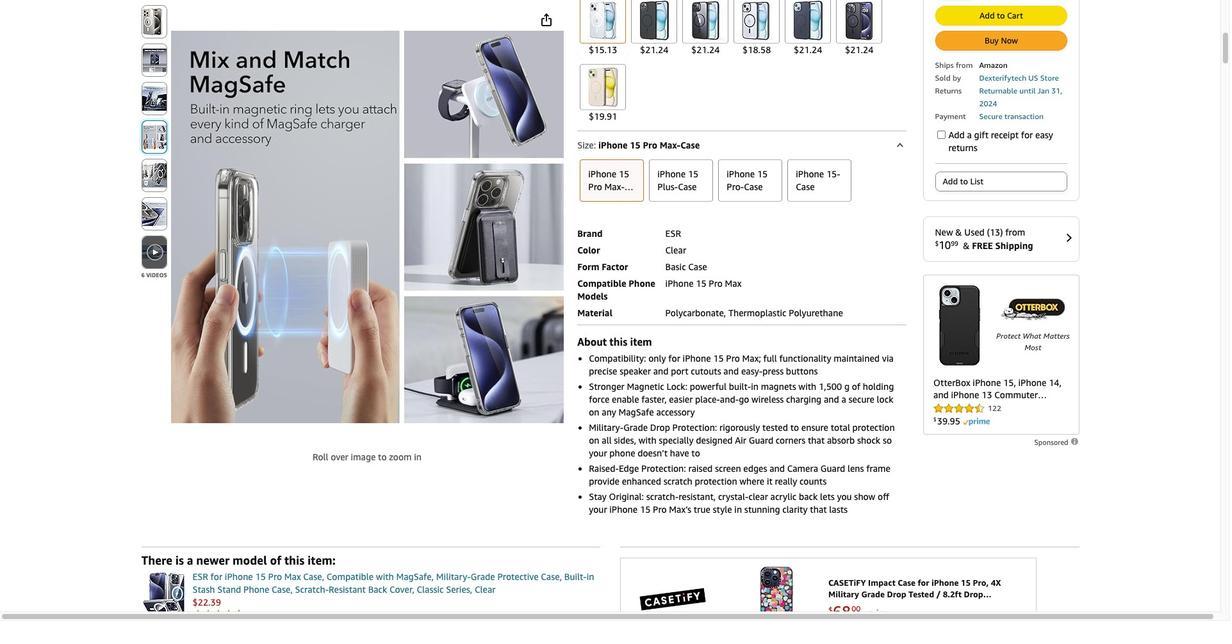 Task type: locate. For each thing, give the bounding box(es) containing it.
powerful
[[690, 381, 727, 392]]

for left the easy
[[1022, 129, 1033, 140]]

2 $21.24 submit from the left
[[680, 0, 732, 58]]

$22.39
[[193, 597, 221, 608]]

iphone inside iphone 15 pro-case
[[727, 168, 755, 179]]

grade up series,
[[471, 572, 495, 582]]

max up polycarbonate, thermoplastic polyurethane
[[725, 278, 742, 289]]

2024
[[980, 99, 998, 108]]

max- up iphone 15 plus-case
[[660, 139, 681, 150]]

pro down there is a newer model of this item:
[[268, 572, 282, 582]]

1 horizontal spatial from
[[1006, 227, 1026, 238]]

for up port
[[669, 353, 681, 364]]

15 inside esr for iphone 15 pro max case, compatible with magsafe, military-grade protective case, built-in stash stand phone case, scratch-resistant back cover, classic series, clear $22.39
[[255, 572, 266, 582]]

max
[[725, 278, 742, 289], [284, 572, 301, 582]]

0 horizontal spatial with
[[376, 572, 394, 582]]

case, left scratch-
[[272, 584, 293, 595]]

0 horizontal spatial phone
[[244, 584, 270, 595]]

2 vertical spatial for
[[211, 572, 223, 582]]

protection down "screen"
[[695, 476, 738, 487]]

15 left iphone 15 pro-case
[[688, 168, 699, 179]]

a right is
[[187, 554, 193, 568]]

0 vertical spatial compatible
[[578, 278, 627, 289]]

to
[[997, 10, 1005, 20], [960, 176, 969, 186], [791, 422, 799, 433], [692, 448, 700, 459], [378, 452, 387, 463]]

esr for iphone 15 pro max case, compatible with magsafe, military-grade protective case, built-in stash stand phone case, scratch-resistant back cover, classic series, clear image
[[141, 571, 189, 619]]

case inside iphone 15 plus-case
[[678, 181, 697, 192]]

iPhone 15 Pro Max- Case submit
[[581, 160, 644, 201]]

guard left 'lens'
[[821, 463, 846, 474]]

1 horizontal spatial &
[[964, 240, 970, 251]]

add a gift receipt for easy returns
[[949, 129, 1054, 153]]

your down "all" at the bottom of the page
[[589, 448, 607, 459]]

only
[[649, 353, 666, 364]]

polyurethane
[[789, 307, 843, 318]]

iphone 15 pro max
[[666, 278, 742, 289]]

1 $21.24 submit from the left
[[629, 0, 680, 58]]

now
[[1001, 35, 1019, 45]]

0 horizontal spatial grade
[[471, 572, 495, 582]]

1 vertical spatial military-
[[436, 572, 471, 582]]

1 horizontal spatial grade
[[624, 422, 648, 433]]

max- down size: iphone 15 pro max-case
[[605, 181, 625, 192]]

0 horizontal spatial max
[[284, 572, 301, 582]]

g
[[845, 381, 850, 392]]

add left list
[[943, 176, 958, 186]]

roll
[[313, 452, 329, 463]]

guard
[[749, 435, 774, 446], [821, 463, 846, 474]]

compatible inside esr for iphone 15 pro max case, compatible with magsafe, military-grade protective case, built-in stash stand phone case, scratch-resistant back cover, classic series, clear $22.39
[[327, 572, 374, 582]]

esr for iphone 15 pro max case, compatible with magsafe, military-grade protective case, built-in stash stand phone case, scratch-resistant back cover, classic series, clear link
[[193, 572, 594, 595]]

iphone up 'plus-'
[[658, 168, 686, 179]]

from
[[956, 60, 973, 70], [1006, 227, 1026, 238]]

1 vertical spatial for
[[669, 353, 681, 364]]

0 vertical spatial military-
[[589, 422, 624, 433]]

1 vertical spatial on
[[589, 435, 600, 446]]

shock
[[858, 435, 881, 446]]

this up compatibility:
[[610, 336, 628, 348]]

1 vertical spatial a
[[842, 394, 847, 405]]

2 horizontal spatial a
[[968, 129, 972, 140]]

grade down the magsafe
[[624, 422, 648, 433]]

esr up stash
[[193, 572, 208, 582]]

of right g
[[852, 381, 861, 392]]

case inside iphone 15- case
[[796, 181, 815, 192]]

a inside add a gift receipt for easy returns
[[968, 129, 972, 140]]

iphone 15 plus-case
[[658, 168, 699, 192]]

2 $21.24 from the left
[[692, 44, 720, 55]]

add up returns
[[949, 129, 965, 140]]

6 videos
[[141, 272, 167, 279]]

scratch-
[[647, 491, 679, 502]]

2 vertical spatial with
[[376, 572, 394, 582]]

add inside radio
[[943, 176, 958, 186]]

that down the lets
[[810, 504, 827, 515]]

1 vertical spatial of
[[270, 554, 281, 568]]

case left pro-
[[678, 181, 697, 192]]

0 vertical spatial phone
[[629, 278, 656, 289]]

case right iphone 15 pro-case submit
[[796, 181, 815, 192]]

with up charging on the bottom of page
[[799, 381, 817, 392]]

1 horizontal spatial military-
[[589, 422, 624, 433]]

clear black image
[[685, 0, 726, 41]]

2 vertical spatial add
[[943, 176, 958, 186]]

iphone right size: at top
[[599, 139, 628, 150]]

frosted black image
[[839, 0, 880, 41]]

by
[[953, 73, 961, 83]]

stash
[[193, 584, 215, 595]]

0 vertical spatial your
[[589, 448, 607, 459]]

case, up scratch-
[[303, 572, 324, 582]]

0 vertical spatial guard
[[749, 435, 774, 446]]

lets
[[820, 491, 835, 502]]

for inside esr for iphone 15 pro max case, compatible with magsafe, military-grade protective case, built-in stash stand phone case, scratch-resistant back cover, classic series, clear $22.39
[[211, 572, 223, 582]]

series,
[[446, 584, 473, 595]]

0 horizontal spatial &
[[956, 227, 963, 238]]

protection up shock
[[853, 422, 895, 433]]

iPhone 15 Pro-Case submit
[[719, 160, 782, 201]]

on down force
[[589, 407, 600, 418]]

$21.24 down frosted black image
[[845, 44, 874, 55]]

your down stay
[[589, 504, 607, 515]]

2 horizontal spatial case,
[[541, 572, 562, 582]]

0 horizontal spatial this
[[285, 554, 305, 568]]

add inside add a gift receipt for easy returns
[[949, 129, 965, 140]]

2 your from the top
[[589, 504, 607, 515]]

magsafe
[[619, 407, 654, 418]]

add for add to cart
[[980, 10, 995, 20]]

pro inside iphone 15 pro max- case
[[589, 181, 602, 192]]

case, left built-
[[541, 572, 562, 582]]

of
[[852, 381, 861, 392], [270, 554, 281, 568]]

add to cart
[[980, 10, 1024, 20]]

31,
[[1052, 86, 1063, 95]]

iphone inside iphone 15- case
[[796, 168, 824, 179]]

0 vertical spatial add
[[980, 10, 995, 20]]

store
[[1041, 73, 1059, 83]]

0 horizontal spatial clear
[[475, 584, 496, 595]]

1 horizontal spatial phone
[[629, 278, 656, 289]]

1 vertical spatial compatible
[[327, 572, 374, 582]]

1 horizontal spatial max-
[[660, 139, 681, 150]]

case up brand
[[589, 194, 607, 205]]

that
[[808, 435, 825, 446], [810, 504, 827, 515]]

iphone down size: at top
[[589, 168, 617, 179]]

0 vertical spatial a
[[968, 129, 972, 140]]

0 horizontal spatial max-
[[605, 181, 625, 192]]

2 on from the top
[[589, 435, 600, 446]]

$21.24 down dark blue image
[[794, 44, 823, 55]]

1 vertical spatial esr
[[193, 572, 208, 582]]

military- inside esr for iphone 15 pro max case, compatible with magsafe, military-grade protective case, built-in stash stand phone case, scratch-resistant back cover, classic series, clear $22.39
[[436, 572, 471, 582]]

esr inside esr for iphone 15 pro max case, compatible with magsafe, military-grade protective case, built-in stash stand phone case, scratch-resistant back cover, classic series, clear $22.39
[[193, 572, 208, 582]]

light tan image
[[583, 66, 624, 107]]

1 vertical spatial max
[[284, 572, 301, 582]]

jan
[[1038, 86, 1050, 95]]

1 horizontal spatial a
[[842, 394, 847, 405]]

1 your from the top
[[589, 448, 607, 459]]

1 vertical spatial with
[[639, 435, 657, 446]]

1 vertical spatial guard
[[821, 463, 846, 474]]

for
[[1022, 129, 1033, 140], [669, 353, 681, 364], [211, 572, 223, 582]]

protection
[[853, 422, 895, 433], [695, 476, 738, 487]]

esr for esr
[[666, 228, 681, 239]]

None submit
[[142, 6, 166, 38], [142, 44, 166, 76], [142, 83, 166, 115], [142, 121, 166, 153], [142, 160, 166, 192], [142, 198, 166, 230], [142, 237, 166, 269], [142, 6, 166, 38], [142, 44, 166, 76], [142, 83, 166, 115], [142, 121, 166, 153], [142, 160, 166, 192], [142, 198, 166, 230], [142, 237, 166, 269]]

2 horizontal spatial for
[[1022, 129, 1033, 140]]

0 vertical spatial this
[[610, 336, 628, 348]]

0 vertical spatial on
[[589, 407, 600, 418]]

case,
[[303, 572, 324, 582], [541, 572, 562, 582], [272, 584, 293, 595]]

add up buy
[[980, 10, 995, 20]]

$21.24 submit
[[629, 0, 680, 58], [680, 0, 732, 58], [783, 0, 834, 58], [834, 0, 885, 58]]

0 horizontal spatial compatible
[[327, 572, 374, 582]]

0 horizontal spatial a
[[187, 554, 193, 568]]

stronger
[[589, 381, 625, 392]]

of right model
[[270, 554, 281, 568]]

case
[[681, 139, 700, 150], [678, 181, 697, 192], [744, 181, 763, 192], [796, 181, 815, 192], [589, 194, 607, 205], [689, 261, 707, 272]]

1 vertical spatial clear
[[475, 584, 496, 595]]

drop
[[650, 422, 670, 433]]

military- inside about this item compatibility: only for iphone 15 pro max; full functionality maintained via precise speaker and port cutouts and easy-press buttons stronger magnetic lock: powerful built-in magnets with 1,500 g of holding force enable faster, easier place-and-go wireless charging and a secure lock on any magsafe accessory military-grade drop protection: rigorously tested to ensure total protection on all sides, with specially designed air guard corners that absorb shock so your phone doesn't have to raised-edge protection: raised screen edges and camera guard lens frame provide enhanced scratch protection where it really counts stay original: scratch-resistant, crystal-clear acrylic back lets you show off your iphone 15 pro max's true style in stunning clarity that lasts
[[589, 422, 624, 433]]

compatible up models
[[578, 278, 627, 289]]

& right 99
[[964, 240, 970, 251]]

counts
[[800, 476, 827, 487]]

screen
[[715, 463, 741, 474]]

0 vertical spatial esr
[[666, 228, 681, 239]]

size: iphone 15 pro max-case
[[578, 139, 700, 150]]

press
[[763, 366, 784, 377]]

& free shipping
[[964, 240, 1034, 251]]

resistant
[[329, 584, 366, 595]]

case up iphone 15 plus-case submit
[[681, 139, 700, 150]]

on left "all" at the bottom of the page
[[589, 435, 600, 446]]

back
[[368, 584, 387, 595]]

rigorously
[[720, 422, 760, 433]]

1 on from the top
[[589, 407, 600, 418]]

from up by
[[956, 60, 973, 70]]

0 vertical spatial with
[[799, 381, 817, 392]]

iPhone 15 Plus-Case submit
[[650, 160, 713, 201]]

selected size is iphone 15 pro max-case. tap to collapse. element
[[578, 131, 907, 157]]

$21.24 submit for dark blue image
[[783, 0, 834, 58]]

add for add to list
[[943, 176, 958, 186]]

cover,
[[390, 584, 415, 595]]

1 horizontal spatial this
[[610, 336, 628, 348]]

easy
[[1036, 129, 1054, 140]]

iphone up the stand
[[225, 572, 253, 582]]

1 horizontal spatial compatible
[[578, 278, 627, 289]]

$15.13 submit
[[578, 0, 629, 58]]

0 vertical spatial for
[[1022, 129, 1033, 140]]

item
[[630, 336, 652, 348]]

military- up series,
[[436, 572, 471, 582]]

this
[[610, 336, 628, 348], [285, 554, 305, 568]]

15 down size: iphone 15 pro max-case
[[619, 168, 630, 179]]

15 down model
[[255, 572, 266, 582]]

a down g
[[842, 394, 847, 405]]

to up corners
[[791, 422, 799, 433]]

factor
[[602, 261, 628, 272]]

compatible up resistant
[[327, 572, 374, 582]]

with up back
[[376, 572, 394, 582]]

0 horizontal spatial guard
[[749, 435, 774, 446]]

1 horizontal spatial esr
[[666, 228, 681, 239]]

that down ensure
[[808, 435, 825, 446]]

1 vertical spatial add
[[949, 129, 965, 140]]

0 vertical spatial of
[[852, 381, 861, 392]]

frame
[[867, 463, 891, 474]]

3 $21.24 submit from the left
[[783, 0, 834, 58]]

pro down size: at top
[[589, 181, 602, 192]]

1 vertical spatial this
[[285, 554, 305, 568]]

1 horizontal spatial max
[[725, 278, 742, 289]]

wireless
[[752, 394, 784, 405]]

esr for iphone 15 pro max case, compatible with magsafe, military-grade protective case, built-in stash stand phone case, scratch-resistant back cover, classic series, clear $22.39
[[193, 572, 594, 608]]

list
[[971, 176, 984, 186]]

model
[[233, 554, 267, 568]]

dark blue image
[[788, 0, 829, 41]]

add to list
[[943, 176, 984, 186]]

1 vertical spatial from
[[1006, 227, 1026, 238]]

0 horizontal spatial esr
[[193, 572, 208, 582]]

2 vertical spatial a
[[187, 554, 193, 568]]

1 horizontal spatial protection
[[853, 422, 895, 433]]

1 vertical spatial protection:
[[642, 463, 686, 474]]

case inside iphone 15 pro-case
[[744, 181, 763, 192]]

faster,
[[642, 394, 667, 405]]

place-
[[695, 394, 720, 405]]

compatible inside compatible phone models
[[578, 278, 627, 289]]

1 horizontal spatial with
[[639, 435, 657, 446]]

$
[[936, 240, 939, 247]]

1 horizontal spatial clear
[[666, 245, 687, 256]]

protection: down doesn't
[[642, 463, 686, 474]]

clear up basic
[[666, 245, 687, 256]]

1 vertical spatial max-
[[605, 181, 625, 192]]

iphone left 15-
[[796, 168, 824, 179]]

protection: up specially
[[673, 422, 717, 433]]

0 horizontal spatial military-
[[436, 572, 471, 582]]

$21.24 submit right dark blue image
[[834, 0, 885, 58]]

1 horizontal spatial guard
[[821, 463, 846, 474]]

from up shipping
[[1006, 227, 1026, 238]]

0 vertical spatial &
[[956, 227, 963, 238]]

for down newer
[[211, 572, 223, 582]]

holding
[[863, 381, 894, 392]]

to left list
[[960, 176, 969, 186]]

plus-
[[658, 181, 678, 192]]

with up doesn't
[[639, 435, 657, 446]]

$21.24 submit right 'clear dark blue' image
[[783, 0, 834, 58]]

0 horizontal spatial of
[[270, 554, 281, 568]]

iphone down original:
[[610, 504, 638, 515]]

max up scratch-
[[284, 572, 301, 582]]

style
[[713, 504, 732, 515]]

guard down tested
[[749, 435, 774, 446]]

sold
[[936, 73, 951, 83]]

leave feedback on sponsored ad element
[[1035, 438, 1080, 447]]

$21.24 down clear black image
[[692, 44, 720, 55]]

$21.24 submit right clear image
[[629, 0, 680, 58]]

and
[[654, 366, 669, 377], [724, 366, 739, 377], [824, 394, 840, 405], [770, 463, 785, 474]]

Add a gift receipt for easy returns checkbox
[[937, 131, 946, 139]]

$21.24 down "black" image
[[640, 44, 669, 55]]

$21.24 for "black" image
[[640, 44, 669, 55]]

returnable
[[980, 86, 1018, 95]]

add to list link
[[936, 172, 1067, 191]]

true
[[694, 504, 711, 515]]

0 vertical spatial clear
[[666, 245, 687, 256]]

0 vertical spatial from
[[956, 60, 973, 70]]

iphone up pro-
[[727, 168, 755, 179]]

absorb
[[827, 435, 855, 446]]

4 $21.24 submit from the left
[[834, 0, 885, 58]]

dexterifytech us store returns
[[936, 73, 1059, 95]]

1 $21.24 from the left
[[640, 44, 669, 55]]

where
[[740, 476, 765, 487]]

to left cart
[[997, 10, 1005, 20]]

new
[[936, 227, 954, 238]]

1 horizontal spatial of
[[852, 381, 861, 392]]

$21.24 submit for frosted black image
[[834, 0, 885, 58]]

1 vertical spatial protection
[[695, 476, 738, 487]]

phone inside compatible phone models
[[629, 278, 656, 289]]

military- up "all" at the bottom of the page
[[589, 422, 624, 433]]

newer
[[196, 554, 230, 568]]

4 $21.24 from the left
[[845, 44, 874, 55]]

1 horizontal spatial for
[[669, 353, 681, 364]]

pro inside esr for iphone 15 pro max case, compatible with magsafe, military-grade protective case, built-in stash stand phone case, scratch-resistant back cover, classic series, clear $22.39
[[268, 572, 282, 582]]

$21.24 submit right "black" image
[[680, 0, 732, 58]]

0 horizontal spatial from
[[956, 60, 973, 70]]

esr up basic
[[666, 228, 681, 239]]

15 inside iphone 15 pro-case
[[758, 168, 768, 179]]

1 vertical spatial grade
[[471, 572, 495, 582]]

0 vertical spatial grade
[[624, 422, 648, 433]]

to left zoom
[[378, 452, 387, 463]]

Buy Now submit
[[936, 31, 1067, 50]]

clear image
[[583, 0, 624, 41]]

15 down selected size is iphone 15 pro max-case. tap to collapse. element
[[758, 168, 768, 179]]

this left item:
[[285, 554, 305, 568]]

1 vertical spatial phone
[[244, 584, 270, 595]]

1 horizontal spatial case,
[[303, 572, 324, 582]]

$21.24 for dark blue image
[[794, 44, 823, 55]]

basic case
[[666, 261, 707, 272]]

& up 99
[[956, 227, 963, 238]]

0 horizontal spatial for
[[211, 572, 223, 582]]

a left gift
[[968, 129, 972, 140]]

case down selected size is iphone 15 pro max-case. tap to collapse. element
[[744, 181, 763, 192]]

iphone inside esr for iphone 15 pro max case, compatible with magsafe, military-grade protective case, built-in stash stand phone case, scratch-resistant back cover, classic series, clear $22.39
[[225, 572, 253, 582]]

clear right series,
[[475, 584, 496, 595]]

any
[[602, 407, 616, 418]]

3 $21.24 from the left
[[794, 44, 823, 55]]

1 vertical spatial your
[[589, 504, 607, 515]]



Task type: vqa. For each thing, say whether or not it's contained in the screenshot.
Compatibility:
yes



Task type: describe. For each thing, give the bounding box(es) containing it.
1,500
[[819, 381, 842, 392]]

size:
[[578, 139, 596, 150]]

& inside new & used (13) from $ 10 99
[[956, 227, 963, 238]]

$18.58 submit
[[732, 0, 783, 58]]

iphone 15- case
[[796, 168, 841, 192]]

grade inside about this item compatibility: only for iphone 15 pro max; full functionality maintained via precise speaker and port cutouts and easy-press buttons stronger magnetic lock: powerful built-in magnets with 1,500 g of holding force enable faster, easier place-and-go wireless charging and a secure lock on any magsafe accessory military-grade drop protection: rigorously tested to ensure total protection on all sides, with specially designed air guard corners that absorb shock so your phone doesn't have to raised-edge protection: raised screen edges and camera guard lens frame provide enhanced scratch protection where it really counts stay original: scratch-resistant, crystal-clear acrylic back lets you show off your iphone 15 pro max's true style in stunning clarity that lasts
[[624, 422, 648, 433]]

(4,358)
[[246, 610, 275, 621]]

videos
[[146, 272, 167, 279]]

a inside about this item compatibility: only for iphone 15 pro max; full functionality maintained via precise speaker and port cutouts and easy-press buttons stronger magnetic lock: powerful built-in magnets with 1,500 g of holding force enable faster, easier place-and-go wireless charging and a secure lock on any magsafe accessory military-grade drop protection: rigorously tested to ensure total protection on all sides, with specially designed air guard corners that absorb shock so your phone doesn't have to raised-edge protection: raised screen edges and camera guard lens frame provide enhanced scratch protection where it really counts stay original: scratch-resistant, crystal-clear acrylic back lets you show off your iphone 15 pro max's true style in stunning clarity that lasts
[[842, 394, 847, 405]]

via
[[882, 353, 894, 364]]

enable
[[612, 394, 640, 405]]

compatibility:
[[589, 353, 646, 364]]

buy
[[985, 35, 999, 45]]

Add to List radio
[[936, 172, 1068, 192]]

for inside add a gift receipt for easy returns
[[1022, 129, 1033, 140]]

add for add a gift receipt for easy returns
[[949, 129, 965, 140]]

form
[[578, 261, 600, 272]]

pro up polycarbonate,
[[709, 278, 723, 289]]

corners
[[776, 435, 806, 446]]

0 horizontal spatial case,
[[272, 584, 293, 595]]

and up the "it"
[[770, 463, 785, 474]]

built-
[[729, 381, 751, 392]]

clarity
[[783, 504, 808, 515]]

black image
[[634, 0, 675, 41]]

$19.91 submit
[[578, 62, 629, 125]]

max inside esr for iphone 15 pro max case, compatible with magsafe, military-grade protective case, built-in stash stand phone case, scratch-resistant back cover, classic series, clear $22.39
[[284, 572, 301, 582]]

$21.24 for clear black image
[[692, 44, 720, 55]]

receipt
[[991, 129, 1019, 140]]

air
[[735, 435, 747, 446]]

15 down basic case
[[696, 278, 707, 289]]

show
[[855, 491, 876, 502]]

precise
[[589, 366, 618, 377]]

cutouts
[[691, 366, 722, 377]]

this inside about this item compatibility: only for iphone 15 pro max; full functionality maintained via precise speaker and port cutouts and easy-press buttons stronger magnetic lock: powerful built-in magnets with 1,500 g of holding force enable faster, easier place-and-go wireless charging and a secure lock on any magsafe accessory military-grade drop protection: rigorously tested to ensure total protection on all sides, with specially designed air guard corners that absorb shock so your phone doesn't have to raised-edge protection: raised screen edges and camera guard lens frame provide enhanced scratch protection where it really counts stay original: scratch-resistant, crystal-clear acrylic back lets you show off your iphone 15 pro max's true style in stunning clarity that lasts
[[610, 336, 628, 348]]

basic
[[666, 261, 686, 272]]

classic
[[417, 584, 444, 595]]

functionality
[[780, 353, 832, 364]]

of inside about this item compatibility: only for iphone 15 pro max; full functionality maintained via precise speaker and port cutouts and easy-press buttons stronger magnetic lock: powerful built-in magnets with 1,500 g of holding force enable faster, easier place-and-go wireless charging and a secure lock on any magsafe accessory military-grade drop protection: rigorously tested to ensure total protection on all sides, with specially designed air guard corners that absorb shock so your phone doesn't have to raised-edge protection: raised screen edges and camera guard lens frame provide enhanced scratch protection where it really counts stay original: scratch-resistant, crystal-clear acrylic back lets you show off your iphone 15 pro max's true style in stunning clarity that lasts
[[852, 381, 861, 392]]

pro-
[[727, 181, 744, 192]]

0 vertical spatial max
[[725, 278, 742, 289]]

Add to Cart submit
[[936, 6, 1067, 25]]

max;
[[743, 353, 761, 364]]

and up built-
[[724, 366, 739, 377]]

resistant,
[[679, 491, 716, 502]]

iphone 15 pro max- case
[[589, 168, 630, 205]]

free
[[972, 240, 993, 251]]

1 vertical spatial that
[[810, 504, 827, 515]]

2 horizontal spatial with
[[799, 381, 817, 392]]

15 down scratch-
[[640, 504, 651, 515]]

tested
[[763, 422, 788, 433]]

models
[[578, 291, 608, 302]]

phone inside esr for iphone 15 pro max case, compatible with magsafe, military-grade protective case, built-in stash stand phone case, scratch-resistant back cover, classic series, clear $22.39
[[244, 584, 270, 595]]

from inside ships from amazon sold by
[[956, 60, 973, 70]]

0 vertical spatial that
[[808, 435, 825, 446]]

charging
[[787, 394, 822, 405]]

grade inside esr for iphone 15 pro max case, compatible with magsafe, military-grade protective case, built-in stash stand phone case, scratch-resistant back cover, classic series, clear $22.39
[[471, 572, 495, 582]]

from inside new & used (13) from $ 10 99
[[1006, 227, 1026, 238]]

item:
[[308, 554, 336, 568]]

ships
[[936, 60, 954, 70]]

returns
[[936, 86, 962, 95]]

form factor
[[578, 261, 628, 272]]

0 vertical spatial protection:
[[673, 422, 717, 433]]

dexterifytech us store link
[[980, 73, 1059, 83]]

in inside esr for iphone 15 pro max case, compatible with magsafe, military-grade protective case, built-in stash stand phone case, scratch-resistant back cover, classic series, clear $22.39
[[587, 572, 594, 582]]

doesn't
[[638, 448, 668, 459]]

there
[[141, 554, 172, 568]]

roll over image to zoom in
[[313, 452, 422, 463]]

amazon
[[980, 60, 1008, 70]]

and down 1,500
[[824, 394, 840, 405]]

iphone down basic
[[666, 278, 694, 289]]

ensure
[[802, 422, 829, 433]]

have
[[670, 448, 689, 459]]

you
[[837, 491, 852, 502]]

15 up cutouts
[[714, 353, 724, 364]]

new & used (13) from $ 10 99
[[936, 227, 1026, 252]]

iphone 15 pro-case
[[727, 168, 768, 192]]

$21.24 submit for "black" image
[[629, 0, 680, 58]]

polycarbonate, thermoplastic polyurethane
[[666, 307, 843, 318]]

magnets
[[761, 381, 797, 392]]

stand
[[217, 584, 241, 595]]

pro up iphone 15 plus-case submit
[[643, 139, 658, 150]]

really
[[775, 476, 798, 487]]

1 vertical spatial &
[[964, 240, 970, 251]]

to up raised
[[692, 448, 700, 459]]

until
[[1020, 86, 1036, 95]]

easy-
[[742, 366, 763, 377]]

zoom
[[389, 452, 412, 463]]

15 inside iphone 15 pro max- case
[[619, 168, 630, 179]]

max's
[[669, 504, 692, 515]]

for inside about this item compatibility: only for iphone 15 pro max; full functionality maintained via precise speaker and port cutouts and easy-press buttons stronger magnetic lock: powerful built-in magnets with 1,500 g of holding force enable faster, easier place-and-go wireless charging and a secure lock on any magsafe accessory military-grade drop protection: rigorously tested to ensure total protection on all sides, with specially designed air guard corners that absorb shock so your phone doesn't have to raised-edge protection: raised screen edges and camera guard lens frame provide enhanced scratch protection where it really counts stay original: scratch-resistant, crystal-clear acrylic back lets you show off your iphone 15 pro max's true style in stunning clarity that lasts
[[669, 353, 681, 364]]

and-
[[720, 394, 739, 405]]

returnable until jan 31, 2024 payment
[[936, 86, 1063, 121]]

$18.58
[[743, 44, 771, 55]]

case inside iphone 15 pro max- case
[[589, 194, 607, 205]]

used
[[965, 227, 985, 238]]

0 vertical spatial protection
[[853, 422, 895, 433]]

$21.24 submit for clear black image
[[680, 0, 732, 58]]

raised
[[689, 463, 713, 474]]

to inside radio
[[960, 176, 969, 186]]

iphone inside iphone 15 pro max- case
[[589, 168, 617, 179]]

pro down scratch-
[[653, 504, 667, 515]]

us
[[1029, 73, 1039, 83]]

secure
[[980, 111, 1003, 121]]

built-
[[565, 572, 587, 582]]

magnetic
[[627, 381, 665, 392]]

with inside esr for iphone 15 pro max case, compatible with magsafe, military-grade protective case, built-in stash stand phone case, scratch-resistant back cover, classic series, clear $22.39
[[376, 572, 394, 582]]

scratch-
[[295, 584, 329, 595]]

returnable until jan 31, 2024 button
[[980, 84, 1063, 108]]

returns
[[949, 142, 978, 153]]

so
[[883, 435, 892, 446]]

back
[[799, 491, 818, 502]]

and down only
[[654, 366, 669, 377]]

go
[[739, 394, 750, 405]]

0 vertical spatial max-
[[660, 139, 681, 150]]

provide
[[589, 476, 620, 487]]

it
[[767, 476, 773, 487]]

clear inside esr for iphone 15 pro max case, compatible with magsafe, military-grade protective case, built-in stash stand phone case, scratch-resistant back cover, classic series, clear $22.39
[[475, 584, 496, 595]]

iphone inside iphone 15 plus-case
[[658, 168, 686, 179]]

specially
[[659, 435, 694, 446]]

esr for esr for iphone 15 pro max case, compatible with magsafe, military-grade protective case, built-in stash stand phone case, scratch-resistant back cover, classic series, clear $22.39
[[193, 572, 208, 582]]

case up iphone 15 pro max on the right top of the page
[[689, 261, 707, 272]]

enhanced
[[622, 476, 662, 487]]

designed
[[696, 435, 733, 446]]

iphone up cutouts
[[683, 353, 711, 364]]

99
[[951, 240, 959, 247]]

clear dark blue image
[[737, 0, 778, 41]]

6
[[141, 272, 145, 279]]

15 inside iphone 15 plus-case
[[688, 168, 699, 179]]

0 horizontal spatial protection
[[695, 476, 738, 487]]

edge
[[619, 463, 639, 474]]

lasts
[[830, 504, 848, 515]]

full
[[764, 353, 777, 364]]

payment
[[936, 111, 966, 121]]

lock
[[877, 394, 894, 405]]

max- inside iphone 15 pro max- case
[[605, 181, 625, 192]]

15 up the iphone 15 pro max- case submit
[[630, 139, 641, 150]]

force
[[589, 394, 610, 405]]

$21.24 for frosted black image
[[845, 44, 874, 55]]

iPhone 15- Case submit
[[789, 160, 851, 201]]

pro left max;
[[726, 353, 740, 364]]

acrylic
[[771, 491, 797, 502]]

crystal-
[[718, 491, 749, 502]]

buttons
[[786, 366, 818, 377]]



